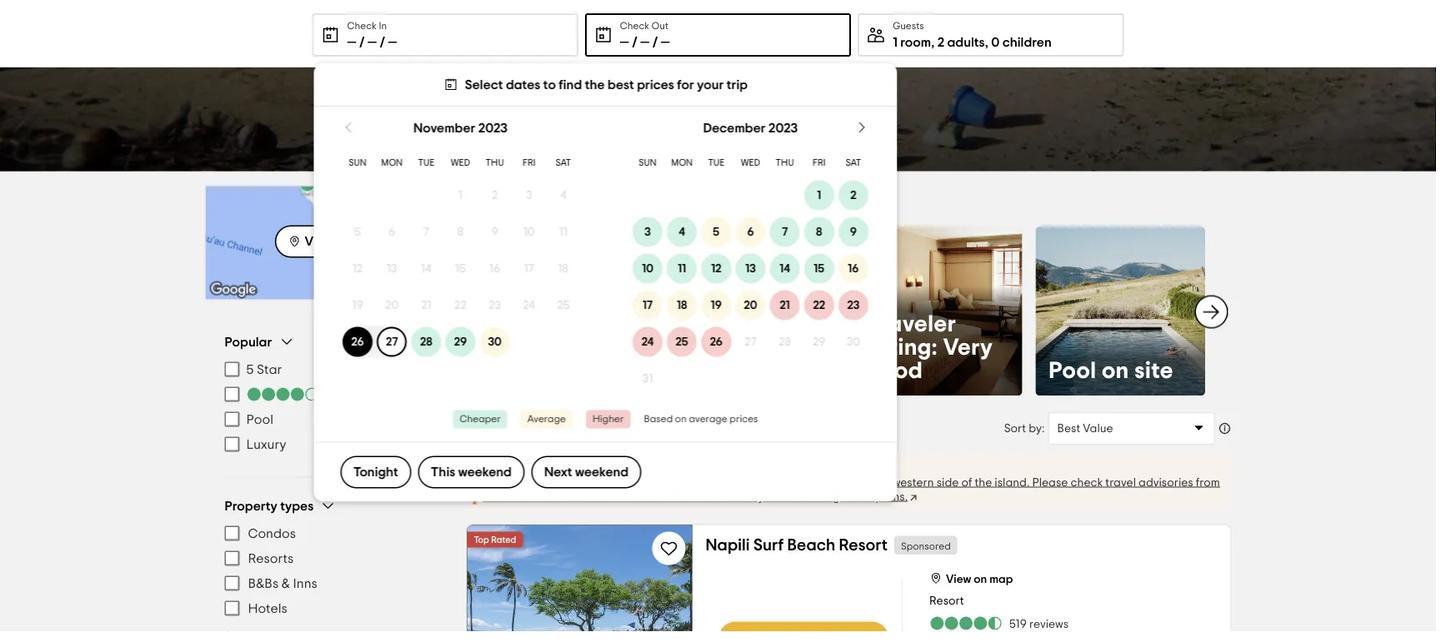 Task type: locate. For each thing, give the bounding box(es) containing it.
0 horizontal spatial 5
[[246, 363, 254, 376]]

0 vertical spatial view
[[305, 235, 333, 249]]

wildfires
[[490, 477, 536, 489]]

pool up the best at bottom right
[[1049, 359, 1096, 383]]

0 horizontal spatial 19
[[352, 300, 363, 311]]

view inside button
[[305, 235, 333, 249]]

to
[[543, 78, 556, 91], [648, 477, 659, 489], [759, 477, 770, 489]]

2 sun from the left
[[639, 159, 657, 168]]

travel right "check"
[[1106, 477, 1136, 489]]

pool inside "link"
[[1049, 359, 1096, 383]]

check left in
[[347, 21, 377, 31]]

0 horizontal spatial 29
[[454, 336, 467, 348]]

popular up 5 star
[[225, 336, 272, 349]]

sun inside december 2023 grid
[[639, 159, 657, 168]]

2 15 from the left
[[814, 263, 825, 275]]

1 horizontal spatial 13
[[745, 263, 756, 275]]

25 up 5-
[[676, 336, 688, 348]]

1 inside december 2023 grid
[[817, 190, 821, 201]]

2 inside guests 1 room , 2 adults , 0 children
[[937, 36, 944, 49]]

1 horizontal spatial 28
[[779, 336, 791, 348]]

2 inside november 2023 grid
[[492, 190, 498, 201]]

11 down popular hotels in lahaina right now
[[678, 263, 686, 275]]

0 horizontal spatial 13
[[387, 263, 397, 275]]

mon
[[381, 159, 403, 168], [671, 159, 693, 168]]

and down impacting
[[572, 491, 594, 503]]

1 horizontal spatial and
[[849, 477, 870, 489]]

row
[[341, 149, 581, 177], [631, 149, 871, 177], [341, 177, 581, 214], [631, 177, 871, 214], [341, 214, 581, 250], [631, 214, 871, 250], [341, 250, 581, 287], [631, 250, 871, 287], [341, 287, 581, 324], [631, 287, 871, 324], [341, 324, 581, 360], [631, 324, 871, 360]]

19 down the 'view map'
[[352, 300, 363, 311]]

6 inside november 2023 grid
[[389, 226, 395, 238]]

pool up luxury
[[246, 413, 273, 426]]

18 inside december 2023 grid
[[677, 300, 687, 311]]

town
[[819, 477, 846, 489]]

are up authorities
[[538, 477, 556, 489]]

1 tue from the left
[[418, 159, 434, 168]]

0 vertical spatial 25
[[557, 300, 570, 311]]

november 2023 grid
[[341, 107, 581, 397]]

based
[[644, 415, 673, 425]]

2 6 from the left
[[747, 226, 754, 238]]

1 vertical spatial prices
[[730, 415, 758, 425]]

good
[[866, 359, 922, 383]]

popular left hotels
[[486, 188, 557, 208]]

0 horizontal spatial and
[[572, 491, 594, 503]]

1 vertical spatial pool
[[246, 413, 273, 426]]

30 left rating:
[[847, 336, 860, 348]]

0 vertical spatial lahaina
[[641, 188, 715, 208]]

29 inside november 2023 grid
[[454, 336, 467, 348]]

and right town
[[849, 477, 870, 489]]

15 inside november 2023 grid
[[455, 263, 466, 275]]

sun
[[349, 159, 367, 168], [639, 159, 657, 168]]

row containing 3
[[631, 214, 871, 250]]

1 horizontal spatial travel
[[842, 491, 873, 503]]

1 horizontal spatial 16
[[848, 263, 859, 275]]

1 horizontal spatial 1
[[817, 190, 821, 201]]

2 2023 from the left
[[769, 121, 798, 135]]

check left out
[[620, 21, 649, 31]]

2 14 from the left
[[780, 263, 790, 275]]

2 inside december 2023 grid
[[850, 190, 857, 201]]

1 horizontal spatial fri
[[813, 159, 826, 168]]

are
[[538, 477, 556, 489], [780, 491, 799, 503]]

0 horizontal spatial 10
[[523, 226, 535, 238]]

2 horizontal spatial to
[[759, 477, 770, 489]]

2 7 from the left
[[782, 226, 788, 238]]

1 left room at the right
[[893, 36, 898, 49]]

mon for november 2023
[[381, 159, 403, 168]]

1 horizontal spatial sat
[[846, 159, 861, 168]]

3 down popular hotels in lahaina right now
[[645, 226, 651, 238]]

check in — / — / —
[[347, 21, 397, 49]]

7
[[423, 226, 429, 238], [782, 226, 788, 238]]

18 up 5-
[[677, 300, 687, 311]]

thu for december 2023
[[776, 159, 794, 168]]

western
[[892, 477, 934, 489]]

0 horizontal spatial prices
[[637, 78, 674, 91]]

next weekend button
[[531, 456, 642, 489]]

5 inside december 2023 grid
[[713, 226, 720, 238]]

weekend up take
[[575, 466, 629, 479]]

1 horizontal spatial 29
[[813, 336, 826, 348]]

row group
[[341, 177, 581, 360], [631, 177, 871, 397]]

wed down december 2023
[[741, 159, 760, 168]]

2 19 from the left
[[711, 300, 722, 311]]

sat for november 2023
[[556, 159, 571, 168]]

1 23 from the left
[[489, 300, 501, 311]]

1 horizontal spatial 23
[[847, 300, 860, 311]]

1 row group from the left
[[341, 177, 581, 360]]

16 inside november 2023 grid
[[489, 263, 500, 275]]

2 fri from the left
[[813, 159, 826, 168]]

sat up hotels
[[556, 159, 571, 168]]

9 inside december 2023 grid
[[850, 226, 857, 238]]

0 horizontal spatial 18
[[558, 263, 569, 275]]

mon for december 2023
[[671, 159, 693, 168]]

prices right the average
[[730, 415, 758, 425]]

1 9 from the left
[[491, 226, 498, 238]]

2 row group from the left
[[631, 177, 871, 397]]

lahaina
[[641, 188, 715, 208], [563, 421, 613, 435], [772, 477, 817, 489]]

1 horizontal spatial 8
[[816, 226, 822, 238]]

traveler rating: very good
[[866, 313, 993, 383]]

select
[[465, 78, 503, 91]]

sat down next month icon
[[846, 159, 861, 168]]

1 vertical spatial lahaina
[[563, 421, 613, 435]]

sponsored
[[901, 542, 951, 552]]

0 horizontal spatial 22
[[454, 300, 467, 311]]

2 tue from the left
[[708, 159, 725, 168]]

pool inside menu
[[246, 413, 273, 426]]

1 thu from the left
[[486, 159, 504, 168]]

1 8 from the left
[[457, 226, 464, 238]]

1 inside guests 1 room , 2 adults , 0 children
[[893, 36, 898, 49]]

1 mon from the left
[[381, 159, 403, 168]]

19 up star
[[711, 300, 722, 311]]

4 inside november 2023 grid
[[560, 190, 567, 201]]

1 horizontal spatial 9
[[850, 226, 857, 238]]

2 16 from the left
[[848, 263, 859, 275]]

sort
[[1004, 423, 1026, 435]]

side
[[937, 477, 959, 489]]

,
[[931, 36, 935, 49], [985, 36, 988, 49]]

1 vertical spatial in
[[549, 421, 560, 435]]

lahaina up next weekend button
[[563, 421, 613, 435]]

24 up kid- on the bottom of page
[[523, 300, 535, 311]]

1 horizontal spatial tue
[[708, 159, 725, 168]]

star
[[704, 359, 747, 383]]

thu down november 2023
[[486, 159, 504, 168]]

, left 0
[[985, 36, 988, 49]]

weekend for next weekend
[[575, 466, 629, 479]]

519 reviews button
[[929, 616, 1069, 632]]

row containing 24
[[631, 324, 871, 360]]

2 down next month icon
[[850, 190, 857, 201]]

12 inside november 2023 grid
[[353, 263, 363, 275]]

2 down november 2023
[[492, 190, 498, 201]]

1 21 from the left
[[421, 300, 431, 311]]

1 horizontal spatial 20
[[744, 300, 757, 311]]

map inside button
[[336, 235, 363, 249]]

row containing 19
[[341, 287, 581, 324]]

1 sun from the left
[[349, 159, 367, 168]]

1 for november 2023
[[458, 190, 463, 201]]

next month image
[[854, 119, 871, 136]]

0 horizontal spatial 26
[[351, 336, 364, 348]]

1 horizontal spatial sun
[[639, 159, 657, 168]]

1 vertical spatial 24
[[642, 336, 654, 348]]

29 up cheaper
[[454, 336, 467, 348]]

1 / from the left
[[359, 36, 365, 49]]

1 horizontal spatial lahaina
[[641, 188, 715, 208]]

and
[[849, 477, 870, 489], [572, 491, 594, 503]]

17 inside december 2023 grid
[[643, 300, 653, 311]]

1 16 from the left
[[489, 263, 500, 275]]

popular
[[486, 188, 557, 208], [225, 336, 272, 349]]

0 horizontal spatial map
[[336, 235, 363, 249]]

sun inside november 2023 grid
[[349, 159, 367, 168]]

2 right room at the right
[[937, 36, 944, 49]]

1 vertical spatial menu
[[225, 521, 426, 621]]

6 right the 'view map'
[[389, 226, 395, 238]]

2 mon from the left
[[671, 159, 693, 168]]

wed down november 2023
[[451, 159, 470, 168]]

lahaina up making
[[772, 477, 817, 489]]

hotels
[[562, 188, 616, 208]]

2 26 from the left
[[710, 336, 723, 348]]

2 22 from the left
[[813, 300, 825, 311]]

1 horizontal spatial map
[[990, 574, 1013, 586]]

29
[[454, 336, 467, 348], [813, 336, 826, 348]]

1 for december 2023
[[817, 190, 821, 201]]

1 wed from the left
[[451, 159, 470, 168]]

1 vertical spatial 25
[[676, 336, 688, 348]]

30 up kid- on the bottom of page
[[488, 336, 502, 348]]

17
[[524, 263, 534, 275], [643, 300, 653, 311]]

1 horizontal spatial 3
[[645, 226, 651, 238]]

11 down hotels
[[559, 226, 568, 238]]

thu inside december 2023 grid
[[776, 159, 794, 168]]

tue down november
[[418, 159, 434, 168]]

property
[[225, 500, 277, 513]]

wed
[[451, 159, 470, 168], [741, 159, 760, 168]]

lahaina for properties
[[563, 421, 613, 435]]

1 horizontal spatial 30
[[847, 336, 860, 348]]

sun down previous month image
[[349, 159, 367, 168]]

30
[[488, 336, 502, 348], [847, 336, 860, 348]]

2 horizontal spatial travel
[[1106, 477, 1136, 489]]

1 12 from the left
[[353, 263, 363, 275]]

resort down view on map button
[[929, 596, 964, 607]]

fri inside november 2023 grid
[[523, 159, 536, 168]]

1 weekend from the left
[[458, 466, 512, 479]]

view map button
[[275, 226, 376, 258]]

1 15 from the left
[[455, 263, 466, 275]]

condos
[[248, 527, 296, 541]]

in
[[379, 21, 387, 31]]

19 inside december 2023 grid
[[711, 300, 722, 311]]

25 inside december 2023 grid
[[676, 336, 688, 348]]

1 2023 from the left
[[478, 121, 508, 135]]

luxury
[[246, 438, 286, 451]]

3 inside november 2023 grid
[[526, 190, 532, 201]]

view for view on map
[[946, 574, 971, 586]]

27 inside november 2023 grid
[[386, 336, 398, 348]]

next image
[[1202, 302, 1222, 322]]

right
[[720, 188, 762, 208]]

519 reviews
[[1009, 619, 1069, 631]]

28 inside november 2023 grid
[[420, 336, 432, 348]]

view inside button
[[946, 574, 971, 586]]

higher
[[593, 415, 624, 425]]

sat inside december 2023 grid
[[846, 159, 861, 168]]

12 down the 'view map'
[[353, 263, 363, 275]]

&
[[282, 577, 290, 591]]

types
[[280, 500, 314, 513]]

of
[[961, 477, 972, 489]]

0 horizontal spatial popular
[[225, 336, 272, 349]]

travel notice:
[[483, 460, 556, 471]]

napili
[[706, 537, 750, 554]]

to left find
[[543, 78, 556, 91]]

1 menu from the top
[[225, 357, 426, 457]]

travel up this
[[615, 477, 646, 489]]

popular hotels in lahaina right now
[[486, 188, 803, 208]]

2 / from the left
[[380, 36, 385, 49]]

1 19 from the left
[[352, 300, 363, 311]]

weekend up local
[[458, 466, 512, 479]]

0 horizontal spatial 27
[[386, 336, 398, 348]]

1 28 from the left
[[420, 336, 432, 348]]

0 vertical spatial 4
[[560, 190, 567, 201]]

sun for november
[[349, 159, 367, 168]]

1 horizontal spatial prices
[[730, 415, 758, 425]]

3
[[526, 190, 532, 201], [645, 226, 651, 238]]

1 horizontal spatial 2
[[850, 190, 857, 201]]

4.5 of 5 bubbles. 519 reviews element
[[929, 616, 1069, 632]]

12 down right
[[711, 263, 721, 275]]

7 inside november 2023 grid
[[423, 226, 429, 238]]

1 down november 2023
[[458, 190, 463, 201]]

to up the you
[[759, 477, 770, 489]]

1 horizontal spatial 24
[[642, 336, 654, 348]]

1 horizontal spatial weekend
[[575, 466, 629, 479]]

the right of in the right of the page
[[975, 477, 992, 489]]

15
[[455, 263, 466, 275], [814, 263, 825, 275]]

0 horizontal spatial 14
[[421, 263, 432, 275]]

0 horizontal spatial 2023
[[478, 121, 508, 135]]

10
[[523, 226, 535, 238], [642, 263, 653, 275]]

1 check from the left
[[347, 21, 377, 31]]

25 inside november 2023 grid
[[557, 300, 570, 311]]

0 horizontal spatial 15
[[455, 263, 466, 275]]

5
[[354, 226, 361, 238], [713, 226, 720, 238], [246, 363, 254, 376]]

2 9 from the left
[[850, 226, 857, 238]]

27 inside december 2023 grid
[[745, 336, 757, 348]]

1 horizontal spatial 19
[[711, 300, 722, 311]]

check out — / — / —
[[620, 21, 670, 49]]

2 thu from the left
[[776, 159, 794, 168]]

december 2023
[[703, 121, 798, 135]]

are right the you
[[780, 491, 799, 503]]

0 horizontal spatial fri
[[523, 159, 536, 168]]

the up plans.
[[873, 477, 890, 489]]

25
[[557, 300, 570, 311], [676, 336, 688, 348]]

21 inside december 2023 grid
[[780, 300, 790, 311]]

1 horizontal spatial in
[[621, 188, 637, 208]]

2 sat from the left
[[846, 159, 861, 168]]

24 up 31
[[642, 336, 654, 348]]

1 vertical spatial popular
[[225, 336, 272, 349]]

2 group from the top
[[225, 498, 426, 633]]

travel down town
[[842, 491, 873, 503]]

0 horizontal spatial travel
[[615, 477, 646, 489]]

pool
[[1049, 359, 1096, 383], [246, 413, 273, 426]]

, left adults at the right
[[931, 36, 935, 49]]

now
[[766, 188, 803, 208]]

1 vertical spatial on
[[675, 415, 687, 425]]

0 horizontal spatial 7
[[423, 226, 429, 238]]

2023 down the select
[[478, 121, 508, 135]]

pool on site
[[1049, 359, 1173, 383]]

0 horizontal spatial on
[[675, 415, 687, 425]]

resort right beach
[[839, 537, 888, 554]]

1 fri from the left
[[523, 159, 536, 168]]

0 vertical spatial 18
[[558, 263, 569, 275]]

1 — from the left
[[347, 36, 356, 49]]

1 horizontal spatial 12
[[711, 263, 721, 275]]

on up 519 reviews link
[[974, 574, 987, 586]]

check inside check out — / — / —
[[620, 21, 649, 31]]

2023
[[478, 121, 508, 135], [769, 121, 798, 135]]

group
[[225, 334, 426, 457], [225, 498, 426, 633]]

0 horizontal spatial 28
[[420, 336, 432, 348]]

wed inside december 2023 grid
[[741, 159, 760, 168]]

28 inside december 2023 grid
[[779, 336, 791, 348]]

1 vertical spatial 17
[[643, 300, 653, 311]]

tue inside december 2023 grid
[[708, 159, 725, 168]]

19
[[352, 300, 363, 311], [711, 300, 722, 311]]

1 22 from the left
[[454, 300, 467, 311]]

2023 right december
[[769, 121, 798, 135]]

1
[[893, 36, 898, 49], [458, 190, 463, 201], [817, 190, 821, 201]]

pool on site link
[[1035, 226, 1205, 396]]

1 26 from the left
[[351, 336, 364, 348]]

on left site
[[1102, 359, 1129, 383]]

2 21 from the left
[[780, 300, 790, 311]]

23
[[489, 300, 501, 311], [847, 300, 860, 311]]

1 20 from the left
[[385, 300, 399, 311]]

consideration
[[666, 491, 741, 503]]

1 vertical spatial 4
[[679, 226, 685, 238]]

sun up popular hotels in lahaina right now
[[639, 159, 657, 168]]

1 7 from the left
[[423, 226, 429, 238]]

2 — from the left
[[368, 36, 377, 49]]

1 30 from the left
[[488, 336, 502, 348]]

2 12 from the left
[[711, 263, 721, 275]]

1 horizontal spatial 7
[[782, 226, 788, 238]]

top rated button
[[467, 532, 523, 548]]

2 vertical spatial lahaina
[[772, 477, 817, 489]]

0 vertical spatial 17
[[524, 263, 534, 275]]

13 inside december 2023 grid
[[745, 263, 756, 275]]

by:
[[1029, 423, 1045, 435]]

1 horizontal spatial view
[[946, 574, 971, 586]]

3 left hotels
[[526, 190, 532, 201]]

2 29 from the left
[[813, 336, 826, 348]]

0 horizontal spatial 8
[[457, 226, 464, 238]]

1 6 from the left
[[389, 226, 395, 238]]

1 horizontal spatial 5
[[354, 226, 361, 238]]

0 horizontal spatial 4
[[560, 190, 567, 201]]

tue
[[418, 159, 434, 168], [708, 159, 725, 168]]

2023 for november 2023
[[478, 121, 508, 135]]

thu inside november 2023 grid
[[486, 159, 504, 168]]

1 horizontal spatial 10
[[642, 263, 653, 275]]

1 13 from the left
[[387, 263, 397, 275]]

1 vertical spatial and
[[572, 491, 594, 503]]

1 vertical spatial 11
[[678, 263, 686, 275]]

1 29 from the left
[[454, 336, 467, 348]]

2 8 from the left
[[816, 226, 822, 238]]

2 menu from the top
[[225, 521, 426, 621]]

0 vertical spatial menu
[[225, 357, 426, 457]]

1 horizontal spatial 26
[[710, 336, 723, 348]]

1 right now
[[817, 190, 821, 201]]

0 horizontal spatial 3
[[526, 190, 532, 201]]

lahaina left right
[[641, 188, 715, 208]]

24 inside december 2023 grid
[[642, 336, 654, 348]]

view for view map
[[305, 235, 333, 249]]

2 30 from the left
[[847, 336, 860, 348]]

1 27 from the left
[[386, 336, 398, 348]]

cheaper
[[460, 415, 501, 425]]

0 vertical spatial on
[[1102, 359, 1129, 383]]

1 sat from the left
[[556, 159, 571, 168]]

14
[[421, 263, 432, 275], [780, 263, 790, 275]]

2 horizontal spatial 5
[[713, 226, 720, 238]]

29 left rating:
[[813, 336, 826, 348]]

82
[[466, 421, 480, 435]]

on
[[1102, 359, 1129, 383], [675, 415, 687, 425], [974, 574, 987, 586]]

december 2023 grid
[[631, 107, 871, 397]]

1 vertical spatial 3
[[645, 226, 651, 238]]

popular for popular
[[225, 336, 272, 349]]

row containing 12
[[341, 250, 581, 287]]

2 check from the left
[[620, 21, 649, 31]]

on right 'based'
[[675, 415, 687, 425]]

2 weekend from the left
[[575, 466, 629, 479]]

view
[[305, 235, 333, 249], [946, 574, 971, 586]]

21 inside november 2023 grid
[[421, 300, 431, 311]]

thu up now
[[776, 159, 794, 168]]

sat inside november 2023 grid
[[556, 159, 571, 168]]

menu containing condos
[[225, 521, 426, 621]]

23 inside november 2023 grid
[[489, 300, 501, 311]]

9
[[491, 226, 498, 238], [850, 226, 857, 238]]

25 up kid-friendly
[[557, 300, 570, 311]]

0 horizontal spatial view
[[305, 235, 333, 249]]

1 horizontal spatial check
[[620, 21, 649, 31]]

tue for december
[[708, 159, 725, 168]]

0 horizontal spatial 23
[[489, 300, 501, 311]]

27
[[386, 336, 398, 348], [745, 336, 757, 348]]

22 inside november 2023 grid
[[454, 300, 467, 311]]

8 inside december 2023 grid
[[816, 226, 822, 238]]

1 horizontal spatial row group
[[631, 177, 871, 397]]

on inside button
[[974, 574, 987, 586]]

3 inside row
[[645, 226, 651, 238]]

0 vertical spatial 10
[[523, 226, 535, 238]]

menu
[[225, 357, 426, 457], [225, 521, 426, 621]]

1 inside november 2023 grid
[[458, 190, 463, 201]]

take
[[596, 491, 620, 503]]

13
[[387, 263, 397, 275], [745, 263, 756, 275]]

check inside check in — / — / —
[[347, 21, 377, 31]]

0 vertical spatial map
[[336, 235, 363, 249]]

1 vertical spatial view
[[946, 574, 971, 586]]

resort inside napili surf beach resort link
[[839, 537, 888, 554]]

top rated link
[[467, 526, 523, 548]]

on for view
[[974, 574, 987, 586]]

18 down hotels
[[558, 263, 569, 275]]

fri
[[523, 159, 536, 168], [813, 159, 826, 168]]

adults
[[947, 36, 985, 49]]

tue down december
[[708, 159, 725, 168]]

0 vertical spatial pool
[[1049, 359, 1096, 383]]

mon inside december 2023 grid
[[671, 159, 693, 168]]

lahaina inside wildfires are impacting travel to maui, particularly to lahaina town and the western side of the island. please check travel advisories from local authorities and take this into consideration as you are making travel plans.
[[772, 477, 817, 489]]

wed inside november 2023 grid
[[451, 159, 470, 168]]

1 horizontal spatial popular
[[486, 188, 557, 208]]

to up into on the bottom
[[648, 477, 659, 489]]

4 — from the left
[[620, 36, 629, 49]]

in right properties
[[549, 421, 560, 435]]

2 23 from the left
[[847, 300, 860, 311]]

2 wed from the left
[[741, 159, 760, 168]]

wildfires are impacting travel to maui, particularly to lahaina town and the western side of the island. please check travel advisories from local authorities and take this into consideration as you are making travel plans.
[[483, 477, 1220, 503]]

fri inside december 2023 grid
[[813, 159, 826, 168]]

1 horizontal spatial thu
[[776, 159, 794, 168]]

2 13 from the left
[[745, 263, 756, 275]]

the right find
[[585, 78, 605, 91]]

1 vertical spatial 10
[[642, 263, 653, 275]]

0 horizontal spatial 30
[[488, 336, 502, 348]]

6 down right
[[747, 226, 754, 238]]

0 horizontal spatial 25
[[557, 300, 570, 311]]

mon inside november 2023 grid
[[381, 159, 403, 168]]

2 27 from the left
[[745, 336, 757, 348]]

2 28 from the left
[[779, 336, 791, 348]]

1 14 from the left
[[421, 263, 432, 275]]

popular for popular hotels in lahaina right now
[[486, 188, 557, 208]]

best value
[[1057, 423, 1113, 435]]

dates
[[506, 78, 540, 91]]

1 group from the top
[[225, 334, 426, 457]]

in right hotels
[[621, 188, 637, 208]]

on inside "link"
[[1102, 359, 1129, 383]]

prices left for
[[637, 78, 674, 91]]

2 horizontal spatial 1
[[893, 36, 898, 49]]

tue inside november 2023 grid
[[418, 159, 434, 168]]



Task type: describe. For each thing, give the bounding box(es) containing it.
2 horizontal spatial the
[[975, 477, 992, 489]]

out
[[652, 21, 668, 31]]

average
[[527, 415, 566, 425]]

12 inside december 2023 grid
[[711, 263, 721, 275]]

please
[[1032, 477, 1068, 489]]

3 / from the left
[[632, 36, 638, 49]]

2 20 from the left
[[744, 300, 757, 311]]

in for properties
[[549, 421, 560, 435]]

view on map button
[[929, 569, 1013, 587]]

519
[[1009, 619, 1027, 631]]

5 inside november 2023 grid
[[354, 226, 361, 238]]

519 reviews link
[[929, 616, 1069, 632]]

room
[[900, 36, 931, 49]]

31
[[642, 373, 653, 385]]

11 inside november 2023 grid
[[559, 226, 568, 238]]

4.0 of 5 bubbles image
[[246, 388, 320, 401]]

next
[[544, 466, 572, 479]]

1 vertical spatial resort
[[929, 596, 964, 607]]

napili surf beach resort
[[706, 537, 888, 554]]

tonight
[[353, 466, 398, 479]]

kid-friendly link
[[486, 226, 656, 396]]

13 inside november 2023 grid
[[387, 263, 397, 275]]

2 , from the left
[[985, 36, 988, 49]]

tue for november
[[418, 159, 434, 168]]

26 inside november 2023 grid
[[351, 336, 364, 348]]

in for hotels
[[621, 188, 637, 208]]

5 inside menu
[[246, 363, 254, 376]]

weekend for this weekend
[[458, 466, 512, 479]]

thu for november 2023
[[486, 159, 504, 168]]

authorities
[[512, 491, 570, 503]]

6 inside december 2023 grid
[[747, 226, 754, 238]]

save to a trip image
[[659, 539, 679, 559]]

lahaina for hotels
[[641, 188, 715, 208]]

value
[[1083, 423, 1113, 435]]

2 newly renovated solar heated pools add to your comfort image
[[467, 526, 692, 633]]

top
[[474, 536, 489, 545]]

maui,
[[662, 477, 691, 489]]

on for based
[[675, 415, 687, 425]]

9 inside november 2023 grid
[[491, 226, 498, 238]]

5-star stay
[[683, 359, 799, 383]]

best value button
[[1048, 413, 1215, 445]]

best
[[608, 78, 634, 91]]

local
[[483, 491, 510, 503]]

inns
[[293, 577, 317, 591]]

properties
[[483, 421, 546, 435]]

5 star
[[246, 363, 282, 376]]

sun for december
[[639, 159, 657, 168]]

view on map
[[946, 574, 1013, 586]]

19 inside november 2023 grid
[[352, 300, 363, 311]]

menu containing 5 star
[[225, 357, 426, 457]]

row group for december
[[631, 177, 871, 397]]

14 inside november 2023 grid
[[421, 263, 432, 275]]

0
[[991, 36, 1000, 49]]

children
[[1002, 36, 1052, 49]]

notice:
[[518, 460, 556, 471]]

24 inside november 2023 grid
[[523, 300, 535, 311]]

17 inside november 2023 grid
[[524, 263, 534, 275]]

november 2023
[[413, 121, 508, 135]]

group containing property types
[[225, 498, 426, 633]]

14 inside december 2023 grid
[[780, 263, 790, 275]]

hotels
[[248, 602, 287, 616]]

stay
[[752, 359, 799, 383]]

sat for december 2023
[[846, 159, 861, 168]]

top rated
[[474, 536, 516, 545]]

4 inside row
[[679, 226, 685, 238]]

pool for pool
[[246, 413, 273, 426]]

22 inside december 2023 grid
[[813, 300, 825, 311]]

wed for november
[[451, 159, 470, 168]]

18 inside november 2023 grid
[[558, 263, 569, 275]]

you
[[759, 491, 778, 503]]

0 vertical spatial and
[[849, 477, 870, 489]]

kid-
[[500, 359, 542, 383]]

december
[[703, 121, 766, 135]]

check
[[1071, 477, 1103, 489]]

kid-friendly
[[500, 359, 626, 383]]

b&bs & inns
[[248, 577, 317, 591]]

2023 for december 2023
[[769, 121, 798, 135]]

pool for pool on site
[[1049, 359, 1096, 383]]

reviews
[[1029, 619, 1069, 631]]

from
[[1196, 477, 1220, 489]]

travel
[[483, 460, 515, 471]]

tonight button
[[341, 456, 411, 489]]

this weekend button
[[418, 456, 525, 489]]

10 inside december 2023 grid
[[642, 263, 653, 275]]

plans.
[[876, 491, 908, 503]]

0 horizontal spatial to
[[543, 78, 556, 91]]

advisories
[[1139, 477, 1193, 489]]

on for pool
[[1102, 359, 1129, 383]]

0 horizontal spatial are
[[538, 477, 556, 489]]

this
[[622, 491, 641, 503]]

next weekend
[[544, 466, 629, 479]]

average
[[689, 415, 727, 425]]

based on average prices
[[644, 415, 758, 425]]

1 horizontal spatial are
[[780, 491, 799, 503]]

82 properties in lahaina
[[466, 421, 613, 435]]

1 , from the left
[[931, 36, 935, 49]]

8 inside november 2023 grid
[[457, 226, 464, 238]]

fri for november 2023
[[523, 159, 536, 168]]

5-star stay link
[[669, 226, 839, 396]]

traveler rating: very good link
[[852, 226, 1022, 396]]

check for check out — / — / —
[[620, 21, 649, 31]]

7 inside december 2023 grid
[[782, 226, 788, 238]]

surf
[[753, 537, 784, 554]]

16 inside december 2023 grid
[[848, 263, 859, 275]]

row containing 17
[[631, 287, 871, 324]]

30 inside december 2023 grid
[[847, 336, 860, 348]]

property types
[[225, 500, 314, 513]]

fri for december 2023
[[813, 159, 826, 168]]

particularly
[[694, 477, 756, 489]]

2 for november 2023
[[492, 190, 498, 201]]

wildfires are impacting travel to maui, particularly to lahaina town and the western side of the island. please check travel advisories from local authorities and take this into consideration as you are making travel plans. link
[[483, 477, 1220, 505]]

row containing 5
[[341, 214, 581, 250]]

2 for december 2023
[[850, 190, 857, 201]]

23 inside december 2023 grid
[[847, 300, 860, 311]]

0 horizontal spatial the
[[585, 78, 605, 91]]

row containing 10
[[631, 250, 871, 287]]

find
[[559, 78, 582, 91]]

6 — from the left
[[661, 36, 670, 49]]

very
[[943, 336, 993, 359]]

5 — from the left
[[640, 36, 650, 49]]

11 inside december 2023 grid
[[678, 263, 686, 275]]

check for check in — / — / —
[[347, 21, 377, 31]]

as
[[743, 491, 756, 503]]

best
[[1057, 423, 1080, 435]]

group containing popular
[[225, 334, 426, 457]]

wed for december
[[741, 159, 760, 168]]

napili surf beach resort link
[[706, 536, 888, 556]]

15 inside december 2023 grid
[[814, 263, 825, 275]]

29 inside december 2023 grid
[[813, 336, 826, 348]]

previous month image
[[341, 119, 357, 136]]

4 / from the left
[[652, 36, 658, 49]]

3 — from the left
[[388, 36, 397, 49]]

friendly
[[542, 359, 626, 383]]

30 inside november 2023 grid
[[488, 336, 502, 348]]

this weekend
[[431, 466, 512, 479]]

10 inside november 2023 grid
[[523, 226, 535, 238]]

view map
[[305, 235, 363, 249]]

b&bs
[[248, 577, 279, 591]]

site
[[1134, 359, 1173, 383]]

your
[[697, 78, 724, 91]]

1 horizontal spatial to
[[648, 477, 659, 489]]

row group for november
[[341, 177, 581, 360]]

map inside button
[[990, 574, 1013, 586]]

1 horizontal spatial the
[[873, 477, 890, 489]]

26 inside december 2023 grid
[[710, 336, 723, 348]]

rating:
[[866, 336, 937, 359]]

making
[[801, 491, 840, 503]]

row containing 26
[[341, 324, 581, 360]]



Task type: vqa. For each thing, say whether or not it's contained in the screenshot.


